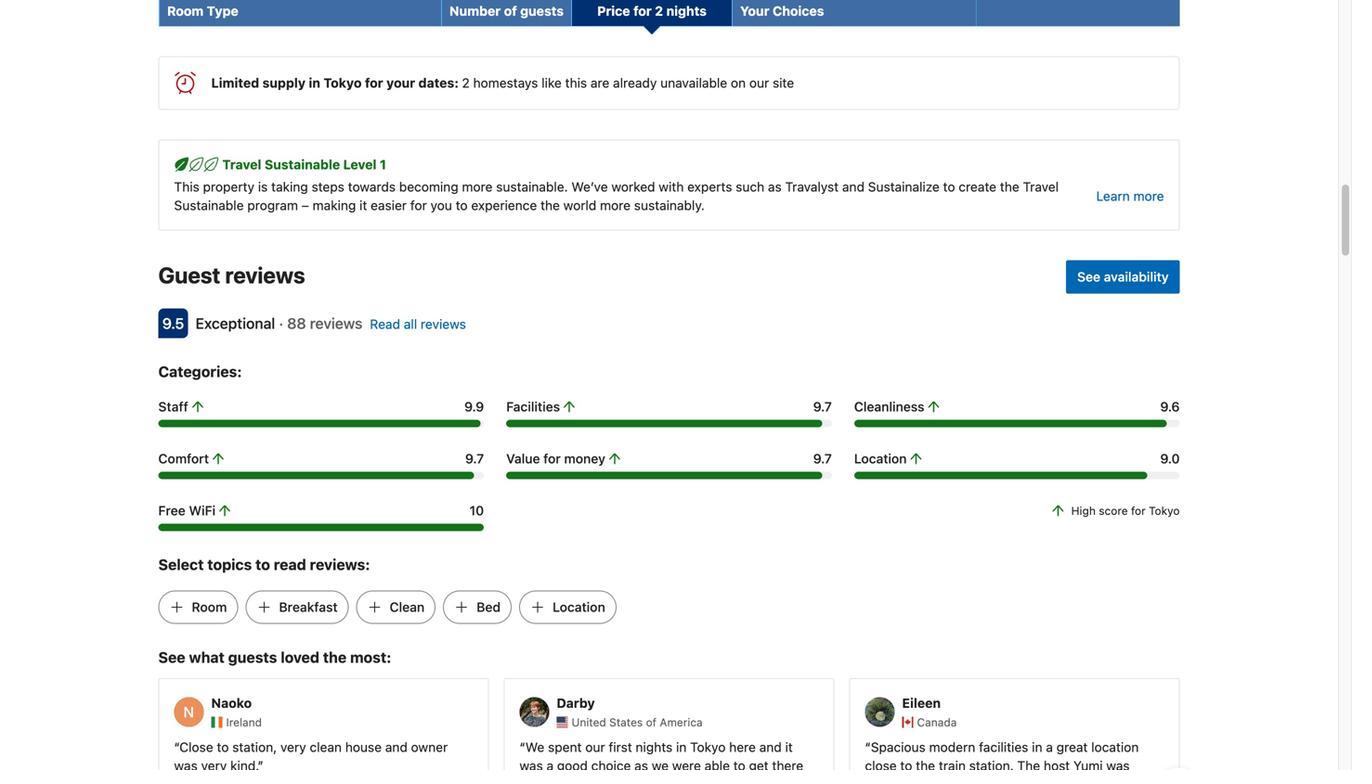 Task type: locate. For each thing, give the bounding box(es) containing it.
dates:
[[418, 75, 459, 90]]

2
[[655, 3, 663, 19], [462, 75, 470, 90]]

–
[[302, 198, 309, 213]]

travel right create
[[1023, 179, 1059, 194]]

" spacious modern facilities in a great location close to the train station. the host yumi wa
[[865, 740, 1139, 771]]

to inside " spacious modern facilities in a great location close to the train station. the host yumi wa
[[900, 759, 912, 771]]

1 horizontal spatial of
[[646, 716, 657, 729]]

tokyo right score
[[1149, 505, 1180, 518]]

steps
[[312, 179, 344, 194]]

1 horizontal spatial see
[[1078, 269, 1101, 284]]

most:
[[350, 649, 391, 667]]

see left what
[[158, 649, 185, 667]]

we've
[[572, 179, 608, 194]]

spacious
[[871, 740, 926, 755]]

" inside the " close to station, very clean house and owner was very kind.
[[174, 740, 179, 755]]

reviews inside guest reviews element
[[225, 262, 305, 288]]

1 vertical spatial 2
[[462, 75, 470, 90]]

0 horizontal spatial tokyo
[[324, 75, 362, 90]]

and right the house
[[385, 740, 408, 755]]

clean
[[310, 740, 342, 755]]

2 left nights
[[655, 3, 663, 19]]

tokyo left your
[[324, 75, 362, 90]]

your
[[740, 3, 770, 19]]

more up experience
[[462, 179, 493, 194]]

see
[[1078, 269, 1101, 284], [158, 649, 185, 667]]

was
[[174, 759, 198, 771]]

reviews
[[225, 262, 305, 288], [310, 315, 363, 332], [421, 317, 466, 332]]

0 horizontal spatial travel
[[222, 157, 261, 172]]

and inside this property is taking steps towards becoming more sustainable. we've worked with experts such as travalyst and sustainalize to create the travel sustainable program – making it easier for you to experience the world more sustainably.
[[842, 179, 865, 194]]

0 vertical spatial very
[[280, 740, 306, 755]]

to
[[943, 179, 955, 194], [456, 198, 468, 213], [255, 556, 270, 574], [217, 740, 229, 755], [900, 759, 912, 771]]

eileen
[[902, 696, 941, 711]]

read
[[370, 317, 400, 332]]

room left type
[[167, 3, 204, 19]]

the down sustainable.
[[541, 198, 560, 213]]

reviews right the all
[[421, 317, 466, 332]]

0 horizontal spatial 2
[[462, 75, 470, 90]]

your
[[386, 75, 415, 90]]

station.
[[969, 759, 1014, 771]]

0 horizontal spatial sustainable
[[174, 198, 244, 213]]

0 horizontal spatial "
[[174, 740, 179, 755]]

see inside see availability button
[[1078, 269, 1101, 284]]

sustainalize
[[868, 179, 940, 194]]

1 vertical spatial and
[[385, 740, 408, 755]]

0 vertical spatial tokyo
[[324, 75, 362, 90]]

and
[[842, 179, 865, 194], [385, 740, 408, 755]]

property
[[203, 179, 255, 194]]

like
[[542, 75, 562, 90]]

more right learn
[[1134, 188, 1164, 204]]

0 vertical spatial of
[[504, 3, 517, 19]]

9.7 for value for money
[[813, 451, 832, 467]]

to inside the " close to station, very clean house and owner was very kind.
[[217, 740, 229, 755]]

this is a carousel with rotating slides. it displays featured reviews of the property. use the next and previous buttons to navigate. region
[[143, 672, 1195, 771]]

2 horizontal spatial more
[[1134, 188, 1164, 204]]

1 horizontal spatial in
[[1032, 740, 1043, 755]]

the left train
[[916, 759, 935, 771]]

0 vertical spatial and
[[842, 179, 865, 194]]

1 vertical spatial of
[[646, 716, 657, 729]]

all
[[404, 317, 417, 332]]

for right 'value' on the left
[[544, 451, 561, 467]]

to down spacious
[[900, 759, 912, 771]]

0 horizontal spatial guests
[[228, 649, 277, 667]]

location down cleanliness
[[854, 451, 907, 467]]

0 vertical spatial location
[[854, 451, 907, 467]]

for left your
[[365, 75, 383, 90]]

reviews right 88
[[310, 315, 363, 332]]

sustainably.
[[634, 198, 705, 213]]

location right bed
[[553, 600, 605, 615]]

value for money 9.7 meter
[[506, 472, 832, 480]]

room type
[[167, 3, 238, 19]]

1 vertical spatial tokyo
[[1149, 505, 1180, 518]]

0 horizontal spatial and
[[385, 740, 408, 755]]

1 vertical spatial sustainable
[[174, 198, 244, 213]]

1 vertical spatial guests
[[228, 649, 277, 667]]

see left availability on the right of page
[[1078, 269, 1101, 284]]

high
[[1071, 505, 1096, 518]]

for right price
[[633, 3, 652, 19]]

tokyo for in
[[324, 75, 362, 90]]

learn
[[1096, 188, 1130, 204]]

united
[[572, 716, 606, 729]]

88
[[287, 315, 306, 332]]

facilities
[[506, 399, 560, 415]]

guests for what
[[228, 649, 277, 667]]

1 horizontal spatial sustainable
[[265, 157, 340, 172]]

" for "
[[520, 740, 525, 755]]

topics
[[207, 556, 252, 574]]

of right number
[[504, 3, 517, 19]]

already
[[613, 75, 657, 90]]

9.0
[[1160, 451, 1180, 467]]

site
[[773, 75, 794, 90]]

very
[[280, 740, 306, 755], [201, 759, 227, 771]]

travel up property
[[222, 157, 261, 172]]

see for see availability
[[1078, 269, 1101, 284]]

very left clean
[[280, 740, 306, 755]]

guests right number
[[520, 3, 564, 19]]

1 horizontal spatial tokyo
[[1149, 505, 1180, 518]]

experts
[[687, 179, 732, 194]]

the right create
[[1000, 179, 1020, 194]]

·
[[279, 315, 283, 332]]

our
[[749, 75, 769, 90]]

0 vertical spatial room
[[167, 3, 204, 19]]

1 horizontal spatial "
[[520, 740, 525, 755]]

1 vertical spatial see
[[158, 649, 185, 667]]

close
[[179, 740, 213, 755]]

free wifi 10 meter
[[158, 524, 484, 532]]

more
[[462, 179, 493, 194], [1134, 188, 1164, 204], [600, 198, 631, 213]]

more down worked
[[600, 198, 631, 213]]

9.7 for comfort
[[465, 451, 484, 467]]

of right states
[[646, 716, 657, 729]]

facilities 9.7 meter
[[506, 420, 832, 428]]

reviews:
[[310, 556, 370, 574]]

1 vertical spatial travel
[[1023, 179, 1059, 194]]

high score for tokyo
[[1071, 505, 1180, 518]]

free wifi
[[158, 503, 216, 519]]

9.7
[[813, 399, 832, 415], [465, 451, 484, 467], [813, 451, 832, 467]]

breakfast
[[279, 600, 338, 615]]

sustainable down property
[[174, 198, 244, 213]]

2 " from the left
[[520, 740, 525, 755]]

1 vertical spatial location
[[553, 600, 605, 615]]

0 horizontal spatial reviews
[[225, 262, 305, 288]]

0 vertical spatial in
[[309, 75, 320, 90]]

0 horizontal spatial see
[[158, 649, 185, 667]]

travel sustainable level 1
[[222, 157, 386, 172]]

as
[[768, 179, 782, 194]]

cleanliness 9.6 meter
[[854, 420, 1180, 428]]

america
[[660, 716, 703, 729]]

in right supply in the top of the page
[[309, 75, 320, 90]]

1 vertical spatial very
[[201, 759, 227, 771]]

1 horizontal spatial 2
[[655, 3, 663, 19]]

in left a
[[1032, 740, 1043, 755]]

limited
[[211, 75, 259, 90]]

guests
[[520, 3, 564, 19], [228, 649, 277, 667]]

for down becoming
[[410, 198, 427, 213]]

value for money
[[506, 451, 606, 467]]

of inside region
[[646, 716, 657, 729]]

towards
[[348, 179, 396, 194]]

reviews up exceptional · 88 reviews
[[225, 262, 305, 288]]

1 " from the left
[[174, 740, 179, 755]]

for
[[633, 3, 652, 19], [365, 75, 383, 90], [410, 198, 427, 213], [544, 451, 561, 467], [1131, 505, 1146, 518]]

your choices
[[740, 3, 824, 19]]

the
[[1000, 179, 1020, 194], [541, 198, 560, 213], [323, 649, 347, 667], [916, 759, 935, 771]]

2 horizontal spatial "
[[865, 740, 871, 755]]

the right 'loved'
[[323, 649, 347, 667]]

1 vertical spatial in
[[1032, 740, 1043, 755]]

1 horizontal spatial location
[[854, 451, 907, 467]]

ireland
[[226, 716, 262, 729]]

to down ireland 'icon' at the left of the page
[[217, 740, 229, 755]]

1
[[380, 157, 386, 172]]

experience
[[471, 198, 537, 213]]

easier
[[371, 198, 407, 213]]

1 horizontal spatial and
[[842, 179, 865, 194]]

sustainable inside this property is taking steps towards becoming more sustainable. we've worked with experts such as travalyst and sustainalize to create the travel sustainable program – making it easier for you to experience the world more sustainably.
[[174, 198, 244, 213]]

room for room type
[[167, 3, 204, 19]]

such
[[736, 179, 765, 194]]

" inside " spacious modern facilities in a great location close to the train station. the host yumi wa
[[865, 740, 871, 755]]

sustainable
[[265, 157, 340, 172], [174, 198, 244, 213]]

very down close
[[201, 759, 227, 771]]

on
[[731, 75, 746, 90]]

0 vertical spatial see
[[1078, 269, 1101, 284]]

1 horizontal spatial travel
[[1023, 179, 1059, 194]]

homestays
[[473, 75, 538, 90]]

1 horizontal spatial guests
[[520, 3, 564, 19]]

2 right dates:
[[462, 75, 470, 90]]

darby
[[557, 696, 595, 711]]

you
[[431, 198, 452, 213]]

room down topics
[[192, 600, 227, 615]]

in
[[309, 75, 320, 90], [1032, 740, 1043, 755]]

to left create
[[943, 179, 955, 194]]

travalyst
[[785, 179, 839, 194]]

modern
[[929, 740, 976, 755]]

loved
[[281, 649, 319, 667]]

tokyo for for
[[1149, 505, 1180, 518]]

host
[[1044, 759, 1070, 771]]

0 horizontal spatial in
[[309, 75, 320, 90]]

0 horizontal spatial location
[[553, 600, 605, 615]]

0 vertical spatial guests
[[520, 3, 564, 19]]

becoming
[[399, 179, 459, 194]]

it
[[360, 198, 367, 213]]

9.7 for facilities
[[813, 399, 832, 415]]

tokyo
[[324, 75, 362, 90], [1149, 505, 1180, 518]]

see for see what guests loved the most:
[[158, 649, 185, 667]]

guest reviews element
[[158, 260, 1059, 290]]

1 vertical spatial room
[[192, 600, 227, 615]]

and right travalyst
[[842, 179, 865, 194]]

3 " from the left
[[865, 740, 871, 755]]

guests right what
[[228, 649, 277, 667]]

house
[[345, 740, 382, 755]]

sustainable up taking
[[265, 157, 340, 172]]

states
[[609, 716, 643, 729]]



Task type: vqa. For each thing, say whether or not it's contained in the screenshot.


Task type: describe. For each thing, give the bounding box(es) containing it.
staff
[[158, 399, 188, 415]]

owner
[[411, 740, 448, 755]]

sustainable.
[[496, 179, 568, 194]]

2 horizontal spatial reviews
[[421, 317, 466, 332]]

this property is taking steps towards becoming more sustainable. we've worked with experts such as travalyst and sustainalize to create the travel sustainable program – making it easier for you to experience the world more sustainably.
[[174, 179, 1059, 213]]

comfort 9.7 meter
[[158, 472, 484, 480]]

" close to station, very clean house and owner was very kind.
[[174, 740, 448, 771]]

9.9
[[464, 399, 484, 415]]

availability
[[1104, 269, 1169, 284]]

1 horizontal spatial very
[[280, 740, 306, 755]]

guest
[[158, 262, 220, 288]]

the inside " spacious modern facilities in a great location close to the train station. the host yumi wa
[[916, 759, 935, 771]]

see availability button
[[1066, 260, 1180, 294]]

exceptional · 88 reviews
[[196, 315, 363, 332]]

more inside button
[[1134, 188, 1164, 204]]

price
[[597, 3, 630, 19]]

for inside this property is taking steps towards becoming more sustainable. we've worked with experts such as travalyst and sustainalize to create the travel sustainable program – making it easier for you to experience the world more sustainably.
[[410, 198, 427, 213]]

9.5
[[162, 315, 184, 332]]

location 9.0 meter
[[854, 472, 1180, 480]]

with
[[659, 179, 684, 194]]

cleanliness
[[854, 399, 925, 415]]

are
[[591, 75, 610, 90]]

united states of america image
[[557, 717, 568, 729]]

for right score
[[1131, 505, 1146, 518]]

program
[[247, 198, 298, 213]]

naoko
[[211, 696, 252, 711]]

clean
[[390, 600, 425, 615]]

1 horizontal spatial reviews
[[310, 315, 363, 332]]

to right the you
[[456, 198, 468, 213]]

canada
[[917, 716, 957, 729]]

travel inside this property is taking steps towards becoming more sustainable. we've worked with experts such as travalyst and sustainalize to create the travel sustainable program – making it easier for you to experience the world more sustainably.
[[1023, 179, 1059, 194]]

kind.
[[230, 759, 258, 771]]

room for room
[[192, 600, 227, 615]]

choices
[[773, 3, 824, 19]]

rated exceptional element
[[196, 315, 275, 332]]

what
[[189, 649, 225, 667]]

scored 9.5 element
[[158, 309, 188, 338]]

world
[[564, 198, 597, 213]]

number of guests
[[449, 3, 564, 19]]

limited supply in tokyo for your dates: 2 homestays like this are already unavailable on our site
[[211, 75, 794, 90]]

1 horizontal spatial more
[[600, 198, 631, 213]]

guests for of
[[520, 3, 564, 19]]

is
[[258, 179, 268, 194]]

learn more button
[[1096, 187, 1164, 206]]

the
[[1017, 759, 1040, 771]]

great
[[1057, 740, 1088, 755]]

and inside the " close to station, very clean house and owner was very kind.
[[385, 740, 408, 755]]

see availability
[[1078, 269, 1169, 284]]

wifi
[[189, 503, 216, 519]]

" for " close to station, very clean house and owner was very kind.
[[174, 740, 179, 755]]

in inside " spacious modern facilities in a great location close to the train station. the host yumi wa
[[1032, 740, 1043, 755]]

value
[[506, 451, 540, 467]]

united states of america
[[572, 716, 703, 729]]

facilities
[[979, 740, 1029, 755]]

read
[[274, 556, 306, 574]]

canada image
[[902, 717, 913, 729]]

exceptional
[[196, 315, 275, 332]]

making
[[313, 198, 356, 213]]

price for 2 nights
[[597, 3, 707, 19]]

guest reviews
[[158, 262, 305, 288]]

0 horizontal spatial more
[[462, 179, 493, 194]]

0 horizontal spatial of
[[504, 3, 517, 19]]

money
[[564, 451, 606, 467]]

0 horizontal spatial very
[[201, 759, 227, 771]]

0 vertical spatial 2
[[655, 3, 663, 19]]

train
[[939, 759, 966, 771]]

supply
[[262, 75, 306, 90]]

free
[[158, 503, 186, 519]]

review categories element
[[158, 361, 242, 383]]

type
[[207, 3, 238, 19]]

station,
[[232, 740, 277, 755]]

bed
[[477, 600, 501, 615]]

select topics to read reviews:
[[158, 556, 370, 574]]

0 vertical spatial travel
[[222, 157, 261, 172]]

ireland image
[[211, 717, 222, 729]]

9.6
[[1160, 399, 1180, 415]]

number
[[449, 3, 501, 19]]

staff 9.9 meter
[[158, 420, 484, 428]]

0 vertical spatial sustainable
[[265, 157, 340, 172]]

taking
[[271, 179, 308, 194]]

to left read
[[255, 556, 270, 574]]

this
[[174, 179, 200, 194]]

this
[[565, 75, 587, 90]]

" for " spacious modern facilities in a great location close to the train station. the host yumi wa
[[865, 740, 871, 755]]

score
[[1099, 505, 1128, 518]]

read all reviews
[[370, 317, 466, 332]]

select
[[158, 556, 204, 574]]



